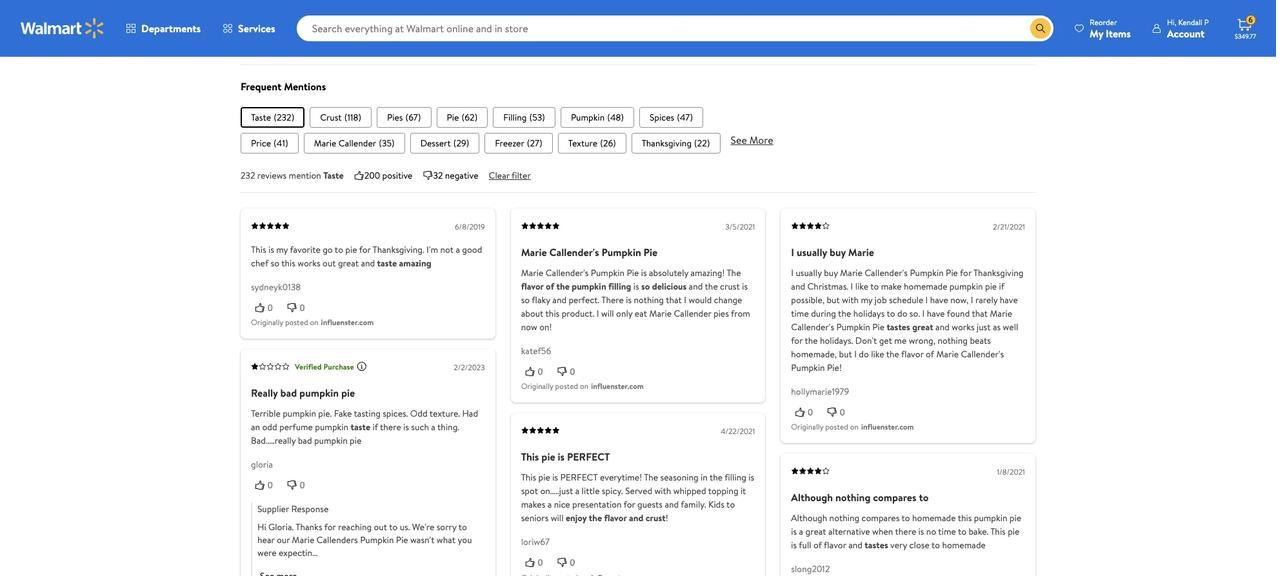 Task type: vqa. For each thing, say whether or not it's contained in the screenshot.
$11.11
no



Task type: locate. For each thing, give the bounding box(es) containing it.
wrong,
[[909, 334, 936, 347]]

if down tasting
[[373, 421, 378, 434]]

really
[[251, 386, 278, 400]]

so left delicious
[[642, 280, 650, 293]]

1 horizontal spatial originally
[[521, 381, 554, 392]]

filling inside this pie is perfect everytime! the seasoning in the filling is spot on.....just a little spicy. served with whipped topping it makes a nice presentation for guests and family. kids to seniors will
[[725, 471, 747, 484]]

chef
[[251, 257, 269, 270]]

texture
[[569, 137, 598, 150]]

1 horizontal spatial time
[[939, 526, 957, 538]]

marie inside see more list
[[314, 137, 337, 150]]

homemade up no
[[913, 512, 956, 525]]

great up full
[[806, 526, 827, 538]]

but inside the i usually buy marie callender's pumpkin pie for thanksgiving and christmas.  i like to make homemade pumpkin pie if possible, but with my job schedule i have now, i rarely have time during the holidays to do so.  i have  found that marie callender's pumpkin pie
[[827, 294, 840, 306]]

my
[[276, 243, 288, 256], [861, 294, 873, 306]]

0 horizontal spatial crust
[[646, 512, 666, 525]]

originally down hollymarie1979
[[792, 422, 824, 433]]

list item up freezer (27)
[[493, 107, 556, 128]]

0 vertical spatial callender
[[339, 137, 376, 150]]

0 horizontal spatial taste
[[251, 111, 271, 124]]

list item containing crust
[[310, 107, 372, 128]]

list item up marie callender (35)
[[310, 107, 372, 128]]

1 vertical spatial on
[[580, 381, 589, 392]]

a up full
[[800, 526, 804, 538]]

to left us.
[[389, 521, 398, 534]]

originally posted on influenster.com up verified
[[251, 317, 374, 328]]

1 horizontal spatial posted
[[556, 381, 578, 392]]

and down the guests
[[629, 512, 644, 525]]

items
[[1106, 26, 1132, 40]]

out down go
[[323, 257, 336, 270]]

alternative
[[829, 526, 871, 538]]

pie inside the i usually buy marie callender's pumpkin pie for thanksgiving and christmas.  i like to make homemade pumpkin pie if possible, but with my job schedule i have now, i rarely have time during the holidays to do so.  i have  found that marie callender's pumpkin pie
[[986, 280, 997, 293]]

0 vertical spatial homemade
[[904, 280, 948, 293]]

list item down "pie (62)"
[[410, 133, 480, 154]]

so.
[[910, 307, 921, 320]]

0 vertical spatial on
[[310, 317, 319, 328]]

taste right "mention"
[[324, 169, 344, 182]]

originally posted on influenster.com for marie callender's pumpkin pie
[[521, 381, 644, 392]]

callender down would
[[674, 307, 712, 320]]

1 vertical spatial if
[[373, 421, 378, 434]]

the right during
[[839, 307, 852, 320]]

1 vertical spatial usually
[[796, 266, 822, 279]]

flavor inside and works just as well for the holidays.  don't get me wrong, nothing beats homemade, but i do like the flavor of marie callender's pumpkin pie!
[[902, 348, 924, 361]]

pie.
[[318, 407, 332, 420]]

pumpkin down "homemade,"
[[792, 361, 825, 374]]

0 vertical spatial posted
[[285, 317, 308, 328]]

to inside this is my favorite go to pie for thanksgiving. i'm not a good chef so this works out great and
[[335, 243, 343, 256]]

although for although nothing compares to homemade this pumpkin pie is a great alternative when there is no time to bake. this pie is full of flavor and
[[792, 512, 828, 525]]

so for delicious
[[642, 280, 650, 293]]

katef56
[[521, 345, 551, 357]]

flavor
[[521, 280, 544, 293], [902, 348, 924, 361], [604, 512, 627, 525], [824, 539, 847, 552]]

1 horizontal spatial filling
[[725, 471, 747, 484]]

pie up get
[[873, 321, 885, 334]]

the inside and the crust is so flaky and perfect. there is nothing that i would change about this product. i will only eat marie callender pies from now on!
[[705, 280, 718, 293]]

pumpkin inside if there is such a thing. bad.....really bad pumpkin pie
[[314, 435, 348, 447]]

0 vertical spatial compares
[[874, 491, 917, 505]]

list item containing freezer
[[485, 133, 553, 154]]

originally posted on influenster.com for i usually buy marie
[[792, 422, 914, 433]]

1 vertical spatial homemade
[[913, 512, 956, 525]]

1 vertical spatial bad
[[298, 435, 312, 447]]

taste amazing
[[377, 257, 432, 270]]

(47)
[[677, 111, 693, 124]]

now
[[521, 321, 538, 334]]

Search search field
[[297, 15, 1054, 41]]

1 horizontal spatial bad
[[298, 435, 312, 447]]

will down nice
[[551, 512, 564, 525]]

hi, kendall p account
[[1168, 16, 1210, 40]]

0 vertical spatial crust
[[720, 280, 740, 293]]

flavor down "presentation"
[[604, 512, 627, 525]]

the down "presentation"
[[589, 512, 602, 525]]

pumpkin inside although nothing compares to homemade this pumpkin pie is a great alternative when there is no time to bake. this pie is full of flavor and
[[975, 512, 1008, 525]]

to inside this pie is perfect everytime! the seasoning in the filling is spot on.....just a little spicy. served with whipped topping it makes a nice presentation for guests and family. kids to seniors will
[[727, 498, 735, 511]]

filling up "there"
[[609, 280, 632, 293]]

with inside the i usually buy marie callender's pumpkin pie for thanksgiving and christmas.  i like to make homemade pumpkin pie if possible, but with my job schedule i have now, i rarely have time during the holidays to do so.  i have  found that marie callender's pumpkin pie
[[842, 294, 859, 306]]

list item containing dessert
[[410, 133, 480, 154]]

list
[[241, 107, 1036, 128]]

0 horizontal spatial of
[[546, 280, 555, 293]]

1 vertical spatial thanksgiving
[[974, 266, 1024, 279]]

to down no
[[932, 539, 941, 552]]

0 horizontal spatial this
[[282, 257, 296, 270]]

for down served
[[624, 498, 636, 511]]

1 horizontal spatial on
[[580, 381, 589, 392]]

$349.77
[[1236, 32, 1257, 41]]

works down favorite
[[298, 257, 321, 270]]

taste inside list item
[[251, 111, 271, 124]]

and up the !
[[665, 498, 679, 511]]

marie callender's pumpkin pie is absolutely amazing! the flavor of the pumpkin filling is so delicious
[[521, 266, 741, 293]]

1 vertical spatial time
[[939, 526, 957, 538]]

and
[[361, 257, 375, 270], [689, 280, 703, 293], [792, 280, 806, 293], [553, 294, 567, 306], [936, 321, 950, 334], [665, 498, 679, 511], [629, 512, 644, 525], [849, 539, 863, 552]]

0 vertical spatial although
[[792, 491, 833, 505]]

marie inside and works just as well for the holidays.  don't get me wrong, nothing beats homemade, but i do like the flavor of marie callender's pumpkin pie!
[[937, 348, 959, 361]]

0 vertical spatial thanksgiving
[[642, 137, 692, 150]]

(48)
[[608, 111, 624, 124]]

bad
[[280, 386, 297, 400], [298, 435, 312, 447]]

had
[[462, 407, 478, 420]]

0 vertical spatial that
[[666, 294, 682, 306]]

taste down thanksgiving.
[[377, 257, 397, 270]]

if there is such a thing. bad.....really bad pumpkin pie
[[251, 421, 460, 447]]

0 horizontal spatial callender
[[339, 137, 376, 150]]

spices (47)
[[650, 111, 693, 124]]

pie inside this is my favorite go to pie for thanksgiving. i'm not a good chef so this works out great and
[[346, 243, 357, 256]]

with up the guests
[[655, 485, 672, 498]]

2/2/2023
[[454, 362, 485, 373]]

and down found
[[936, 321, 950, 334]]

1 vertical spatial taste
[[324, 169, 344, 182]]

2 horizontal spatial posted
[[826, 422, 849, 433]]

homemade
[[904, 280, 948, 293], [913, 512, 956, 525], [943, 539, 986, 552]]

pumpkin inside the i usually buy marie callender's pumpkin pie for thanksgiving and christmas.  i like to make homemade pumpkin pie if possible, but with my job schedule i have now, i rarely have time during the holidays to do so.  i have  found that marie callender's pumpkin pie
[[950, 280, 984, 293]]

2 although from the top
[[792, 512, 828, 525]]

originally posted on influenster.com down hollymarie1979
[[792, 422, 914, 433]]

6 $349.77
[[1236, 14, 1257, 41]]

do down the don't on the right bottom
[[859, 348, 869, 361]]

flavor inside although nothing compares to homemade this pumpkin pie is a great alternative when there is no time to bake. this pie is full of flavor and
[[824, 539, 847, 552]]

thanksgiving up rarely
[[974, 266, 1024, 279]]

2 vertical spatial homemade
[[943, 539, 986, 552]]

2 horizontal spatial great
[[913, 321, 934, 334]]

0 vertical spatial do
[[898, 307, 908, 320]]

callender's inside marie callender's pumpkin pie is absolutely amazing! the flavor of the pumpkin filling is so delicious
[[546, 266, 589, 279]]

1 vertical spatial that
[[972, 307, 988, 320]]

there down spices.
[[380, 421, 401, 434]]

time right no
[[939, 526, 957, 538]]

this inside although nothing compares to homemade this pumpkin pie is a great alternative when there is no time to bake. this pie is full of flavor and
[[958, 512, 972, 525]]

this up 'bake.'
[[958, 512, 972, 525]]

2 vertical spatial this
[[958, 512, 972, 525]]

0 horizontal spatial out
[[323, 257, 336, 270]]

1 horizontal spatial callender
[[674, 307, 712, 320]]

0 horizontal spatial will
[[551, 512, 564, 525]]

list item containing pies
[[377, 107, 432, 128]]

1 horizontal spatial like
[[872, 348, 885, 361]]

so inside and the crust is so flaky and perfect. there is nothing that i would change about this product. i will only eat marie callender pies from now on!
[[521, 294, 530, 306]]

to right go
[[335, 243, 343, 256]]

and inside although nothing compares to homemade this pumpkin pie is a great alternative when there is no time to bake. this pie is full of flavor and
[[849, 539, 863, 552]]

0 horizontal spatial do
[[859, 348, 869, 361]]

but
[[827, 294, 840, 306], [840, 348, 853, 361]]

rarely
[[976, 294, 998, 306]]

on for marie
[[580, 381, 589, 392]]

1 vertical spatial callender
[[674, 307, 712, 320]]

1 although from the top
[[792, 491, 833, 505]]

2 vertical spatial posted
[[826, 422, 849, 433]]

so right chef
[[271, 257, 280, 270]]

perfect inside this pie is perfect everytime! the seasoning in the filling is spot on.....just a little spicy. served with whipped topping it makes a nice presentation for guests and family. kids to seniors will
[[561, 471, 598, 484]]

just
[[977, 321, 991, 334]]

posted for i
[[826, 422, 849, 433]]

2 vertical spatial influenster.com
[[862, 422, 914, 433]]

this inside this is my favorite go to pie for thanksgiving. i'm not a good chef so this works out great and
[[251, 243, 266, 256]]

of
[[546, 280, 555, 293], [926, 348, 935, 361], [814, 539, 822, 552]]

for inside the i usually buy marie callender's pumpkin pie for thanksgiving and christmas.  i like to make homemade pumpkin pie if possible, but with my job schedule i have now, i rarely have time during the holidays to do so.  i have  found that marie callender's pumpkin pie
[[961, 266, 972, 279]]

so up about
[[521, 294, 530, 306]]

1 vertical spatial great
[[913, 321, 934, 334]]

a inside although nothing compares to homemade this pumpkin pie is a great alternative when there is no time to bake. this pie is full of flavor and
[[800, 526, 804, 538]]

a left nice
[[548, 498, 552, 511]]

to up job
[[871, 280, 879, 293]]

clear filter button
[[489, 169, 531, 182]]

0 horizontal spatial the
[[644, 471, 659, 484]]

tastes up me
[[887, 321, 911, 334]]

0 vertical spatial works
[[298, 257, 321, 270]]

list item up thanksgiving (22)
[[640, 107, 704, 128]]

0 vertical spatial usually
[[797, 245, 828, 259]]

list item down taste (232)
[[241, 133, 299, 154]]

originally
[[251, 317, 283, 328], [521, 381, 554, 392], [792, 422, 824, 433]]

bad right "really"
[[280, 386, 297, 400]]

have right the so.
[[927, 307, 946, 320]]

there up very
[[896, 526, 917, 538]]

0 vertical spatial out
[[323, 257, 336, 270]]

callender's up the perfect.
[[550, 245, 599, 259]]

posted for marie
[[556, 381, 578, 392]]

it
[[741, 485, 747, 498]]

callender's down beats on the bottom right
[[961, 348, 1005, 361]]

tastes down when
[[865, 539, 889, 552]]

0 horizontal spatial if
[[373, 421, 378, 434]]

influenster.com for marie callender's pumpkin pie
[[591, 381, 644, 392]]

the right amazing!
[[727, 266, 741, 279]]

pumpkin
[[572, 280, 607, 293], [950, 280, 984, 293], [300, 386, 339, 400], [283, 407, 316, 420], [315, 421, 349, 434], [314, 435, 348, 447], [975, 512, 1008, 525]]

1 horizontal spatial great
[[806, 526, 827, 538]]

2 horizontal spatial originally posted on influenster.com
[[792, 422, 914, 433]]

callender inside and the crust is so flaky and perfect. there is nothing that i would change about this product. i will only eat marie callender pies from now on!
[[674, 307, 712, 320]]

what
[[437, 534, 456, 546]]

odd
[[410, 407, 428, 420]]

works down found
[[952, 321, 975, 334]]

great inside this is my favorite go to pie for thanksgiving. i'm not a good chef so this works out great and
[[338, 257, 359, 270]]

more
[[750, 133, 774, 147]]

homemade down 'bake.'
[[943, 539, 986, 552]]

callender inside see more list
[[339, 137, 376, 150]]

taste down tasting
[[351, 421, 371, 434]]

so inside marie callender's pumpkin pie is absolutely amazing! the flavor of the pumpkin filling is so delicious
[[642, 280, 650, 293]]

that inside and the crust is so flaky and perfect. there is nothing that i would change about this product. i will only eat marie callender pies from now on!
[[666, 294, 682, 306]]

and inside this is my favorite go to pie for thanksgiving. i'm not a good chef so this works out great and
[[361, 257, 375, 270]]

originally down sydneyk0138
[[251, 317, 283, 328]]

pie up now,
[[946, 266, 959, 279]]

compares for although nothing compares to homemade this pumpkin pie is a great alternative when there is no time to bake. this pie is full of flavor and
[[862, 512, 900, 525]]

if inside the i usually buy marie callender's pumpkin pie for thanksgiving and christmas.  i like to make homemade pumpkin pie if possible, but with my job schedule i have now, i rarely have time during the holidays to do so.  i have  found that marie callender's pumpkin pie
[[1000, 280, 1005, 293]]

buy
[[830, 245, 846, 259], [824, 266, 838, 279]]

1 vertical spatial there
[[896, 526, 917, 538]]

2/21/2021
[[994, 221, 1026, 232]]

0 horizontal spatial taste
[[351, 421, 371, 434]]

nothing inside and works just as well for the holidays.  don't get me wrong, nothing beats homemade, but i do like the flavor of marie callender's pumpkin pie!
[[938, 334, 968, 347]]

1 vertical spatial works
[[952, 321, 975, 334]]

clear filter
[[489, 169, 531, 182]]

0 vertical spatial great
[[338, 257, 359, 270]]

sorry
[[437, 521, 457, 534]]

0 vertical spatial time
[[792, 307, 809, 320]]

favorite
[[290, 243, 321, 256]]

flavor up the flaky
[[521, 280, 544, 293]]

see more
[[731, 133, 774, 147]]

bad down perfume
[[298, 435, 312, 447]]

0 horizontal spatial so
[[271, 257, 280, 270]]

1 horizontal spatial the
[[727, 266, 741, 279]]

pie
[[447, 111, 459, 124], [644, 245, 658, 259], [627, 266, 639, 279], [946, 266, 959, 279], [873, 321, 885, 334], [396, 534, 408, 546]]

1 vertical spatial out
[[374, 521, 387, 534]]

0 horizontal spatial my
[[276, 243, 288, 256]]

1 vertical spatial but
[[840, 348, 853, 361]]

posted
[[285, 317, 308, 328], [556, 381, 578, 392], [826, 422, 849, 433]]

that down delicious
[[666, 294, 682, 306]]

200
[[365, 169, 380, 182]]

like inside the i usually buy marie callender's pumpkin pie for thanksgiving and christmas.  i like to make homemade pumpkin pie if possible, but with my job schedule i have now, i rarely have time during the holidays to do so.  i have  found that marie callender's pumpkin pie
[[856, 280, 869, 293]]

compares inside although nothing compares to homemade this pumpkin pie is a great alternative when there is no time to bake. this pie is full of flavor and
[[862, 512, 900, 525]]

1 vertical spatial do
[[859, 348, 869, 361]]

1 vertical spatial the
[[644, 471, 659, 484]]

list item up (35)
[[377, 107, 432, 128]]

our
[[277, 534, 290, 546]]

list item containing filling
[[493, 107, 556, 128]]

price (41)
[[251, 137, 288, 150]]

0 horizontal spatial originally
[[251, 317, 283, 328]]

this down favorite
[[282, 257, 296, 270]]

homemade up schedule
[[904, 280, 948, 293]]

0 vertical spatial filling
[[609, 280, 632, 293]]

1 vertical spatial compares
[[862, 512, 900, 525]]

see
[[731, 133, 747, 147]]

the
[[727, 266, 741, 279], [644, 471, 659, 484]]

freezer
[[495, 137, 525, 150]]

marie inside marie callender's pumpkin pie is absolutely amazing! the flavor of the pumpkin filling is so delicious
[[521, 266, 544, 279]]

pumpkin inside marie callender's pumpkin pie is absolutely amazing! the flavor of the pumpkin filling is so delicious
[[572, 280, 607, 293]]

the
[[557, 280, 570, 293], [705, 280, 718, 293], [839, 307, 852, 320], [805, 334, 818, 347], [887, 348, 900, 361], [710, 471, 723, 484], [589, 512, 602, 525]]

for left thanksgiving.
[[359, 243, 371, 256]]

pie inside marie callender's pumpkin pie is absolutely amazing! the flavor of the pumpkin filling is so delicious
[[627, 266, 639, 279]]

(26)
[[600, 137, 616, 150]]

dessert
[[421, 137, 451, 150]]

1 vertical spatial originally posted on influenster.com
[[521, 381, 644, 392]]

and inside and works just as well for the holidays.  don't get me wrong, nothing beats homemade, but i do like the flavor of marie callender's pumpkin pie!
[[936, 321, 950, 334]]

of inside although nothing compares to homemade this pumpkin pie is a great alternative when there is no time to bake. this pie is full of flavor and
[[814, 539, 822, 552]]

for inside and works just as well for the holidays.  don't get me wrong, nothing beats homemade, but i do like the flavor of marie callender's pumpkin pie!
[[792, 334, 803, 347]]

influenster.com for i usually buy marie
[[862, 422, 914, 433]]

go
[[323, 243, 333, 256]]

pie left wasn't
[[396, 534, 408, 546]]

of right full
[[814, 539, 822, 552]]

pie inside if there is such a thing. bad.....really bad pumpkin pie
[[350, 435, 362, 447]]

0 horizontal spatial works
[[298, 257, 321, 270]]

on for i
[[851, 422, 859, 433]]

2 vertical spatial so
[[521, 294, 530, 306]]

will down "there"
[[602, 307, 614, 320]]

homemade inside although nothing compares to homemade this pumpkin pie is a great alternative when there is no time to bake. this pie is full of flavor and
[[913, 512, 956, 525]]

supplier response hi gloria. thanks for reaching out to us. we're sorry to hear our marie callenders pumpkin pie wasn't what you were expectin...
[[258, 503, 472, 559]]

but down holidays.
[[840, 348, 853, 361]]

1 vertical spatial crust
[[646, 512, 666, 525]]

0 horizontal spatial time
[[792, 307, 809, 320]]

1 vertical spatial with
[[655, 485, 672, 498]]

although
[[792, 491, 833, 505], [792, 512, 828, 525]]

to right kids
[[727, 498, 735, 511]]

taste
[[251, 111, 271, 124], [324, 169, 344, 182]]

of down wrong,
[[926, 348, 935, 361]]

with up holidays
[[842, 294, 859, 306]]

for up "homemade,"
[[792, 334, 803, 347]]

like up holidays
[[856, 280, 869, 293]]

odd
[[262, 421, 277, 434]]

get
[[880, 334, 893, 347]]

0 vertical spatial if
[[1000, 280, 1005, 293]]

is inside this is my favorite go to pie for thanksgiving. i'm not a good chef so this works out great and
[[268, 243, 274, 256]]

1 horizontal spatial originally posted on influenster.com
[[521, 381, 644, 392]]

1 horizontal spatial works
[[952, 321, 975, 334]]

1 vertical spatial my
[[861, 294, 873, 306]]

time
[[792, 307, 809, 320], [939, 526, 957, 538]]

2 vertical spatial great
[[806, 526, 827, 538]]

pie inside this pie is perfect everytime! the seasoning in the filling is spot on.....just a little spicy. served with whipped topping it makes a nice presentation for guests and family. kids to seniors will
[[539, 471, 550, 484]]

0 horizontal spatial filling
[[609, 280, 632, 293]]

0 vertical spatial will
[[602, 307, 614, 320]]

and inside the i usually buy marie callender's pumpkin pie for thanksgiving and christmas.  i like to make homemade pumpkin pie if possible, but with my job schedule i have now, i rarely have time during the holidays to do so.  i have  found that marie callender's pumpkin pie
[[792, 280, 806, 293]]

0 horizontal spatial that
[[666, 294, 682, 306]]

do inside the i usually buy marie callender's pumpkin pie for thanksgiving and christmas.  i like to make homemade pumpkin pie if possible, but with my job schedule i have now, i rarely have time during the holidays to do so.  i have  found that marie callender's pumpkin pie
[[898, 307, 908, 320]]

search icon image
[[1036, 23, 1046, 34]]

pie up and the crust is so flaky and perfect. there is nothing that i would change about this product. i will only eat marie callender pies from now on!
[[627, 266, 639, 279]]

1 horizontal spatial thanksgiving
[[974, 266, 1024, 279]]

perfect for this pie is perfect
[[567, 450, 610, 464]]

1 horizontal spatial my
[[861, 294, 873, 306]]

2 horizontal spatial of
[[926, 348, 935, 361]]

the up served
[[644, 471, 659, 484]]

good
[[462, 243, 482, 256]]

1 horizontal spatial of
[[814, 539, 822, 552]]

flavor down alternative
[[824, 539, 847, 552]]

change
[[714, 294, 743, 306]]

will inside this pie is perfect everytime! the seasoning in the filling is spot on.....just a little spicy. served with whipped topping it makes a nice presentation for guests and family. kids to seniors will
[[551, 512, 564, 525]]

marie callender's pumpkin pie
[[521, 245, 658, 259]]

200 positive
[[365, 169, 413, 182]]

although inside although nothing compares to homemade this pumpkin pie is a great alternative when there is no time to bake. this pie is full of flavor and
[[792, 512, 828, 525]]

list item
[[241, 107, 305, 128], [310, 107, 372, 128], [377, 107, 432, 128], [437, 107, 488, 128], [493, 107, 556, 128], [561, 107, 635, 128], [640, 107, 704, 128], [241, 133, 299, 154], [304, 133, 405, 154], [410, 133, 480, 154], [485, 133, 553, 154], [558, 133, 627, 154], [632, 133, 721, 154]]

0 horizontal spatial on
[[310, 317, 319, 328]]

2 horizontal spatial so
[[642, 280, 650, 293]]

this up on!
[[546, 307, 560, 320]]

1 vertical spatial will
[[551, 512, 564, 525]]

1 horizontal spatial there
[[896, 526, 917, 538]]

taste left (232)
[[251, 111, 271, 124]]

1 vertical spatial so
[[642, 280, 650, 293]]

pies
[[714, 307, 729, 320]]

2 horizontal spatial on
[[851, 422, 859, 433]]

buy inside the i usually buy marie callender's pumpkin pie for thanksgiving and christmas.  i like to make homemade pumpkin pie if possible, but with my job schedule i have now, i rarely have time during the holidays to do so.  i have  found that marie callender's pumpkin pie
[[824, 266, 838, 279]]

1 vertical spatial although
[[792, 512, 828, 525]]

0 vertical spatial there
[[380, 421, 401, 434]]

originally posted on influenster.com down katef56
[[521, 381, 644, 392]]

time down possible,
[[792, 307, 809, 320]]

little
[[582, 485, 600, 498]]

pie up absolutely at right top
[[644, 245, 658, 259]]

departments
[[141, 21, 201, 36]]

for inside this is my favorite go to pie for thanksgiving. i'm not a good chef so this works out great and
[[359, 243, 371, 256]]

taste for taste amazing
[[377, 257, 397, 270]]

this is my favorite go to pie for thanksgiving. i'm not a good chef so this works out great and
[[251, 243, 482, 270]]

no
[[927, 526, 937, 538]]

32 negative
[[433, 169, 479, 182]]

response
[[291, 503, 329, 515]]

callender's down marie callender's pumpkin pie
[[546, 266, 589, 279]]

out inside supplier response hi gloria. thanks for reaching out to us. we're sorry to hear our marie callenders pumpkin pie wasn't what you were expectin...
[[374, 521, 387, 534]]

i usually buy marie callender's pumpkin pie for thanksgiving and christmas.  i like to make homemade pumpkin pie if possible, but with my job schedule i have now, i rarely have time during the holidays to do so.  i have  found that marie callender's pumpkin pie
[[792, 266, 1024, 334]]

pies (67)
[[387, 111, 421, 124]]

0 vertical spatial taste
[[377, 257, 397, 270]]

0 vertical spatial perfect
[[567, 450, 610, 464]]

list item containing pumpkin
[[561, 107, 635, 128]]

of up the flaky
[[546, 280, 555, 293]]

this inside this pie is perfect everytime! the seasoning in the filling is spot on.....just a little spicy. served with whipped topping it makes a nice presentation for guests and family. kids to seniors will
[[521, 471, 537, 484]]

1 vertical spatial perfect
[[561, 471, 598, 484]]

this for this pie is perfect everytime! the seasoning in the filling is spot on.....just a little spicy. served with whipped topping it makes a nice presentation for guests and family. kids to seniors will
[[521, 471, 537, 484]]

a right not
[[456, 243, 460, 256]]

originally for marie callender's pumpkin pie
[[521, 381, 554, 392]]

1 horizontal spatial this
[[546, 307, 560, 320]]

a right such
[[431, 421, 436, 434]]

homemade for close
[[943, 539, 986, 552]]

list item down the pumpkin (48)
[[558, 133, 627, 154]]

callender down (118)
[[339, 137, 376, 150]]

so
[[271, 257, 280, 270], [642, 280, 650, 293], [521, 294, 530, 306]]

originally down katef56
[[521, 381, 554, 392]]

0 horizontal spatial posted
[[285, 317, 308, 328]]

list item down filling
[[485, 133, 553, 154]]

have
[[931, 294, 949, 306], [1000, 294, 1019, 306], [927, 307, 946, 320]]

pumpkin
[[571, 111, 605, 124], [602, 245, 642, 259], [591, 266, 625, 279], [910, 266, 944, 279], [837, 321, 871, 334], [792, 361, 825, 374], [360, 534, 394, 546]]

and right the flaky
[[553, 294, 567, 306]]

have left now,
[[931, 294, 949, 306]]

holidays.
[[820, 334, 854, 347]]

flavor down wrong,
[[902, 348, 924, 361]]

0 vertical spatial originally posted on influenster.com
[[251, 317, 374, 328]]

list item down spices (47)
[[632, 133, 721, 154]]

everytime!
[[600, 471, 642, 484]]

originally posted on influenster.com
[[251, 317, 374, 328], [521, 381, 644, 392], [792, 422, 914, 433]]

loriw67
[[521, 536, 550, 549]]

1 vertical spatial of
[[926, 348, 935, 361]]

compares for although nothing compares to
[[874, 491, 917, 505]]

were
[[258, 546, 277, 559]]

compares up when
[[862, 512, 900, 525]]

so inside this is my favorite go to pie for thanksgiving. i'm not a good chef so this works out great and
[[271, 257, 280, 270]]

thanksgiving down spices (47)
[[642, 137, 692, 150]]

1 horizontal spatial do
[[898, 307, 908, 320]]

1 horizontal spatial influenster.com
[[591, 381, 644, 392]]

homemade for compares
[[913, 512, 956, 525]]

usually inside the i usually buy marie callender's pumpkin pie for thanksgiving and christmas.  i like to make homemade pumpkin pie if possible, but with my job schedule i have now, i rarely have time during the holidays to do so.  i have  found that marie callender's pumpkin pie
[[796, 266, 822, 279]]

a inside if there is such a thing. bad.....really bad pumpkin pie
[[431, 421, 436, 434]]

served
[[626, 485, 653, 498]]



Task type: describe. For each thing, give the bounding box(es) containing it.
list item containing texture
[[558, 133, 627, 154]]

marie inside and the crust is so flaky and perfect. there is nothing that i would change about this product. i will only eat marie callender pies from now on!
[[650, 307, 672, 320]]

4/22/2021
[[721, 426, 755, 437]]

dessert (29)
[[421, 137, 469, 150]]

out inside this is my favorite go to pie for thanksgiving. i'm not a good chef so this works out great and
[[323, 257, 336, 270]]

like inside and works just as well for the holidays.  don't get me wrong, nothing beats homemade, but i do like the flavor of marie callender's pumpkin pie!
[[872, 348, 885, 361]]

gloria
[[251, 458, 273, 471]]

(62)
[[462, 111, 478, 124]]

close
[[910, 539, 930, 552]]

this for this pie is perfect
[[521, 450, 539, 464]]

only
[[617, 307, 633, 320]]

time inside although nothing compares to homemade this pumpkin pie is a great alternative when there is no time to bake. this pie is full of flavor and
[[939, 526, 957, 538]]

pie inside supplier response hi gloria. thanks for reaching out to us. we're sorry to hear our marie callenders pumpkin pie wasn't what you were expectin...
[[396, 534, 408, 546]]

is inside if there is such a thing. bad.....really bad pumpkin pie
[[404, 421, 409, 434]]

1/8/2021
[[998, 467, 1026, 478]]

whipped
[[674, 485, 707, 498]]

flavor inside marie callender's pumpkin pie is absolutely amazing! the flavor of the pumpkin filling is so delicious
[[521, 280, 544, 293]]

you
[[458, 534, 472, 546]]

there
[[602, 294, 624, 306]]

list item containing pie
[[437, 107, 488, 128]]

product.
[[562, 307, 595, 320]]

!
[[666, 512, 669, 525]]

this inside and the crust is so flaky and perfect. there is nothing that i would change about this product. i will only eat marie callender pies from now on!
[[546, 307, 560, 320]]

time inside the i usually buy marie callender's pumpkin pie for thanksgiving and christmas.  i like to make homemade pumpkin pie if possible, but with my job schedule i have now, i rarely have time during the holidays to do so.  i have  found that marie callender's pumpkin pie
[[792, 307, 809, 320]]

we're
[[412, 521, 435, 534]]

homemade inside the i usually buy marie callender's pumpkin pie for thanksgiving and christmas.  i like to make homemade pumpkin pie if possible, but with my job schedule i have now, i rarely have time during the holidays to do so.  i have  found that marie callender's pumpkin pie
[[904, 280, 948, 293]]

perfect for this pie is perfect everytime! the seasoning in the filling is spot on.....just a little spicy. served with whipped topping it makes a nice presentation for guests and family. kids to seniors will
[[561, 471, 598, 484]]

hi,
[[1168, 16, 1177, 27]]

amazing!
[[691, 266, 725, 279]]

callender's up make
[[865, 266, 908, 279]]

fake
[[334, 407, 352, 420]]

the up "homemade,"
[[805, 334, 818, 347]]

bad.....really
[[251, 435, 296, 447]]

the inside the i usually buy marie callender's pumpkin pie for thanksgiving and christmas.  i like to make homemade pumpkin pie if possible, but with my job schedule i have now, i rarely have time during the holidays to do so.  i have  found that marie callender's pumpkin pie
[[839, 307, 852, 320]]

that inside the i usually buy marie callender's pumpkin pie for thanksgiving and christmas.  i like to make homemade pumpkin pie if possible, but with my job schedule i have now, i rarely have time during the holidays to do so.  i have  found that marie callender's pumpkin pie
[[972, 307, 988, 320]]

3/5/2021
[[726, 221, 755, 232]]

make
[[882, 280, 902, 293]]

tastes for tastes very close to homemade
[[865, 539, 889, 552]]

but inside and works just as well for the holidays.  don't get me wrong, nothing beats homemade, but i do like the flavor of marie callender's pumpkin pie!
[[840, 348, 853, 361]]

hear
[[258, 534, 275, 546]]

spicy.
[[602, 485, 623, 498]]

pie left the (62) at top left
[[447, 111, 459, 124]]

my inside the i usually buy marie callender's pumpkin pie for thanksgiving and christmas.  i like to make homemade pumpkin pie if possible, but with my job schedule i have now, i rarely have time during the holidays to do so.  i have  found that marie callender's pumpkin pie
[[861, 294, 873, 306]]

freezer (27)
[[495, 137, 543, 150]]

job
[[875, 294, 887, 306]]

really bad pumpkin pie
[[251, 386, 355, 400]]

absolutely
[[649, 266, 689, 279]]

amazing
[[399, 257, 432, 270]]

a left 'little'
[[576, 485, 580, 498]]

enjoy the flavor and crust !
[[566, 512, 669, 525]]

list item containing taste
[[241, 107, 305, 128]]

232 reviews mention taste
[[241, 169, 344, 182]]

bake.
[[969, 526, 989, 538]]

this for this is my favorite go to pie for thanksgiving. i'm not a good chef so this works out great and
[[251, 243, 266, 256]]

although for although nothing compares to
[[792, 491, 833, 505]]

enjoy
[[566, 512, 587, 525]]

filling inside marie callender's pumpkin pie is absolutely amazing! the flavor of the pumpkin filling is so delicious
[[609, 280, 632, 293]]

pie (62)
[[447, 111, 478, 124]]

negative
[[445, 169, 479, 182]]

walmart image
[[21, 18, 105, 39]]

frequent
[[241, 79, 282, 93]]

the inside marie callender's pumpkin pie is absolutely amazing! the flavor of the pumpkin filling is so delicious
[[557, 280, 570, 293]]

to up no
[[920, 491, 929, 505]]

account
[[1168, 26, 1205, 40]]

pumpkin inside and works just as well for the holidays.  don't get me wrong, nothing beats homemade, but i do like the flavor of marie callender's pumpkin pie!
[[792, 361, 825, 374]]

the down get
[[887, 348, 900, 361]]

for inside supplier response hi gloria. thanks for reaching out to us. we're sorry to hear our marie callenders pumpkin pie wasn't what you were expectin...
[[324, 521, 336, 534]]

Walmart Site-Wide search field
[[297, 15, 1054, 41]]

this inside although nothing compares to homemade this pumpkin pie is a great alternative when there is no time to bake. this pie is full of flavor and
[[991, 526, 1006, 538]]

bad inside if there is such a thing. bad.....really bad pumpkin pie
[[298, 435, 312, 447]]

tastes for tastes great
[[887, 321, 911, 334]]

(27)
[[527, 137, 543, 150]]

beats
[[970, 334, 991, 347]]

seniors
[[521, 512, 549, 525]]

of inside and works just as well for the holidays.  don't get me wrong, nothing beats homemade, but i do like the flavor of marie callender's pumpkin pie!
[[926, 348, 935, 361]]

in
[[701, 471, 708, 484]]

have right rarely
[[1000, 294, 1019, 306]]

homemade,
[[792, 348, 837, 361]]

about
[[521, 307, 544, 320]]

to left 'bake.'
[[959, 526, 967, 538]]

sydneyk0138
[[251, 281, 301, 294]]

supplier
[[258, 503, 289, 515]]

i usually buy marie
[[792, 245, 875, 259]]

although nothing compares to
[[792, 491, 929, 505]]

terrible
[[251, 407, 281, 420]]

the inside this pie is perfect everytime! the seasoning in the filling is spot on.....just a little spicy. served with whipped topping it makes a nice presentation for guests and family. kids to seniors will
[[710, 471, 723, 484]]

list item containing spices
[[640, 107, 704, 128]]

0 vertical spatial influenster.com
[[321, 317, 374, 328]]

232
[[241, 169, 255, 182]]

great inside although nothing compares to homemade this pumpkin pie is a great alternative when there is no time to bake. this pie is full of flavor and
[[806, 526, 827, 538]]

usually for i usually buy marie callender's pumpkin pie for thanksgiving and christmas.  i like to make homemade pumpkin pie if possible, but with my job schedule i have now, i rarely have time during the holidays to do so.  i have  found that marie callender's pumpkin pie
[[796, 266, 822, 279]]

reorder
[[1090, 16, 1118, 27]]

on!
[[540, 321, 552, 334]]

i inside and works just as well for the holidays.  don't get me wrong, nothing beats homemade, but i do like the flavor of marie callender's pumpkin pie!
[[855, 348, 857, 361]]

there inside if there is such a thing. bad.....really bad pumpkin pie
[[380, 421, 401, 434]]

nothing inside although nothing compares to homemade this pumpkin pie is a great alternative when there is no time to bake. this pie is full of flavor and
[[830, 512, 860, 525]]

hi
[[258, 521, 266, 534]]

my inside this is my favorite go to pie for thanksgiving. i'm not a good chef so this works out great and
[[276, 243, 288, 256]]

usually for i usually buy marie
[[797, 245, 828, 259]]

marie callender (35)
[[314, 137, 395, 150]]

texture.
[[430, 407, 460, 420]]

nothing inside and the crust is so flaky and perfect. there is nothing that i would change about this product. i will only eat marie callender pies from now on!
[[634, 294, 664, 306]]

taste (232)
[[251, 111, 294, 124]]

a inside this is my favorite go to pie for thanksgiving. i'm not a good chef so this works out great and
[[456, 243, 460, 256]]

tasting
[[354, 407, 381, 420]]

marie inside supplier response hi gloria. thanks for reaching out to us. we're sorry to hear our marie callenders pumpkin pie wasn't what you were expectin...
[[292, 534, 315, 546]]

gloria.
[[269, 521, 294, 534]]

mentions
[[284, 79, 326, 93]]

the inside marie callender's pumpkin pie is absolutely amazing! the flavor of the pumpkin filling is so delicious
[[727, 266, 741, 279]]

32
[[433, 169, 443, 182]]

spices
[[650, 111, 675, 124]]

buy for i usually buy marie
[[830, 245, 846, 259]]

and inside this pie is perfect everytime! the seasoning in the filling is spot on.....just a little spicy. served with whipped topping it makes a nice presentation for guests and family. kids to seniors will
[[665, 498, 679, 511]]

pumpkin up marie callender's pumpkin pie is absolutely amazing! the flavor of the pumpkin filling is so delicious
[[602, 245, 642, 259]]

thanksgiving inside list item
[[642, 137, 692, 150]]

pumpkin up texture (26)
[[571, 111, 605, 124]]

holidays
[[854, 307, 885, 320]]

originally for i usually buy marie
[[792, 422, 824, 433]]

the inside this pie is perfect everytime! the seasoning in the filling is spot on.....just a little spicy. served with whipped topping it makes a nice presentation for guests and family. kids to seniors will
[[644, 471, 659, 484]]

see more list
[[241, 133, 1036, 154]]

buy for i usually buy marie callender's pumpkin pie for thanksgiving and christmas.  i like to make homemade pumpkin pie if possible, but with my job schedule i have now, i rarely have time during the holidays to do so.  i have  found that marie callender's pumpkin pie
[[824, 266, 838, 279]]

kendall
[[1179, 16, 1203, 27]]

so for this
[[271, 257, 280, 270]]

thanksgiving inside the i usually buy marie callender's pumpkin pie for thanksgiving and christmas.  i like to make homemade pumpkin pie if possible, but with my job schedule i have now, i rarely have time during the holidays to do so.  i have  found that marie callender's pumpkin pie
[[974, 266, 1024, 279]]

very
[[891, 539, 908, 552]]

pumpkin inside supplier response hi gloria. thanks for reaching out to us. we're sorry to hear our marie callenders pumpkin pie wasn't what you were expectin...
[[360, 534, 394, 546]]

with inside this pie is perfect everytime! the seasoning in the filling is spot on.....just a little spicy. served with whipped topping it makes a nice presentation for guests and family. kids to seniors will
[[655, 485, 672, 498]]

list item containing price
[[241, 133, 299, 154]]

pumpkin inside marie callender's pumpkin pie is absolutely amazing! the flavor of the pumpkin filling is so delicious
[[591, 266, 625, 279]]

see more button
[[731, 133, 774, 147]]

not
[[441, 243, 454, 256]]

kids
[[709, 498, 725, 511]]

verified purchase information image
[[357, 361, 367, 372]]

pies
[[387, 111, 403, 124]]

0 vertical spatial bad
[[280, 386, 297, 400]]

an
[[251, 421, 260, 434]]

and up would
[[689, 280, 703, 293]]

this inside this is my favorite go to pie for thanksgiving. i'm not a good chef so this works out great and
[[282, 257, 296, 270]]

to up very
[[902, 512, 911, 525]]

reaching
[[338, 521, 372, 534]]

services
[[238, 21, 275, 36]]

if inside if there is such a thing. bad.....really bad pumpkin pie
[[373, 421, 378, 434]]

pie!
[[828, 361, 842, 374]]

works inside and works just as well for the holidays.  don't get me wrong, nothing beats homemade, but i do like the flavor of marie callender's pumpkin pie!
[[952, 321, 975, 334]]

slong2012
[[792, 563, 830, 576]]

list item containing marie callender
[[304, 133, 405, 154]]

for inside this pie is perfect everytime! the seasoning in the filling is spot on.....just a little spicy. served with whipped topping it makes a nice presentation for guests and family. kids to seniors will
[[624, 498, 636, 511]]

crust inside and the crust is so flaky and perfect. there is nothing that i would change about this product. i will only eat marie callender pies from now on!
[[720, 280, 740, 293]]

to right sorry
[[459, 521, 467, 534]]

us.
[[400, 521, 410, 534]]

pumpkin up schedule
[[910, 266, 944, 279]]

verified
[[295, 361, 322, 372]]

will inside and the crust is so flaky and perfect. there is nothing that i would change about this product. i will only eat marie callender pies from now on!
[[602, 307, 614, 320]]

of inside marie callender's pumpkin pie is absolutely amazing! the flavor of the pumpkin filling is so delicious
[[546, 280, 555, 293]]

taste for taste
[[351, 421, 371, 434]]

i'm
[[427, 243, 438, 256]]

(29)
[[454, 137, 469, 150]]

list item containing thanksgiving
[[632, 133, 721, 154]]

do inside and works just as well for the holidays.  don't get me wrong, nothing beats homemade, but i do like the flavor of marie callender's pumpkin pie!
[[859, 348, 869, 361]]

works inside this is my favorite go to pie for thanksgiving. i'm not a good chef so this works out great and
[[298, 257, 321, 270]]

on.....just
[[541, 485, 573, 498]]

list containing taste
[[241, 107, 1036, 128]]

there inside although nothing compares to homemade this pumpkin pie is a great alternative when there is no time to bake. this pie is full of flavor and
[[896, 526, 917, 538]]

to down job
[[887, 307, 896, 320]]

when
[[873, 526, 894, 538]]

callender's inside and works just as well for the holidays.  don't get me wrong, nothing beats homemade, but i do like the flavor of marie callender's pumpkin pie!
[[961, 348, 1005, 361]]

1 horizontal spatial taste
[[324, 169, 344, 182]]

pumpkin up the don't on the right bottom
[[837, 321, 871, 334]]

callender's down during
[[792, 321, 835, 334]]

positive
[[382, 169, 413, 182]]

6
[[1249, 14, 1254, 25]]

guests
[[638, 498, 663, 511]]

don't
[[856, 334, 877, 347]]

(53)
[[530, 111, 545, 124]]



